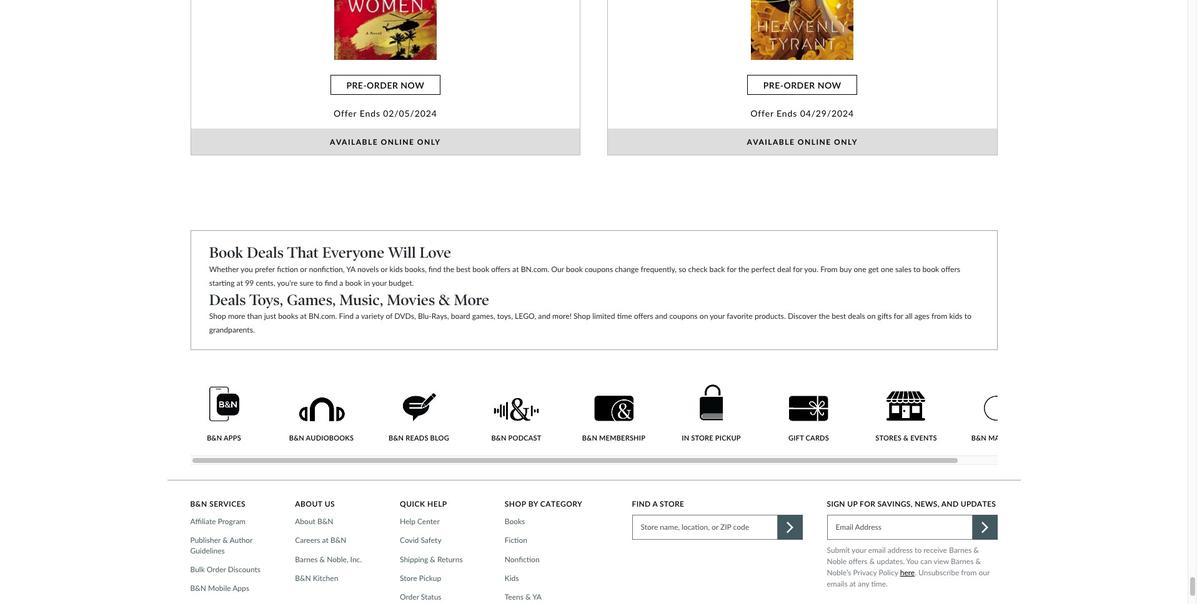 Task type: locate. For each thing, give the bounding box(es) containing it.
1 product image image from the left
[[334, 0, 437, 60]]

now up 02/05/2024
[[401, 80, 425, 91]]

offers inside submit your email address to receive barnes & noble offers & updates. you can view barnes & noble's privacy policy
[[849, 558, 868, 567]]

2 horizontal spatial a
[[653, 500, 658, 510]]

1 horizontal spatial kids
[[950, 312, 963, 321]]

b&n for b&n membership
[[582, 434, 598, 442]]

2 offer from the left
[[751, 108, 774, 119]]

0 horizontal spatial ends
[[360, 108, 381, 119]]

available down offer ends 04/29/2024
[[747, 137, 795, 147]]

1 horizontal spatial on
[[867, 312, 876, 321]]

dvds,
[[395, 312, 416, 321]]

ya inside book deals that everyone will love whether you prefer fiction or nonfiction, ya novels or kids books, find the best book offers at bn.com. our book coupons change frequently, so check back for the perfect deal for you. from buy one get one sales to book offers starting at 99 cents, you're sure to find a book in your budget. deals toys, games, music, movies & more shop more than just books at bn.com. find a variety of dvds, blu-rays, board games, toys, lego, and more! shop limited time offers and coupons on your favorite products. discover the best deals on gifts for all ages from kids to grandparents.
[[346, 265, 356, 274]]

ends left 02/05/2024
[[360, 108, 381, 119]]

pre-order now link
[[331, 75, 441, 95], [748, 75, 858, 95]]

0 vertical spatial a
[[340, 279, 343, 288]]

1 horizontal spatial offer
[[751, 108, 774, 119]]

1 ends from the left
[[360, 108, 381, 119]]

product image image for 02/05/2024
[[334, 0, 437, 60]]

0 horizontal spatial online
[[381, 137, 415, 147]]

to
[[914, 265, 921, 274], [316, 279, 323, 288], [965, 312, 972, 321], [915, 546, 922, 556]]

pre- for offer ends 04/29/2024
[[764, 80, 784, 91]]

1 vertical spatial your
[[710, 312, 725, 321]]

2 or from the left
[[381, 265, 388, 274]]

kids right ages
[[950, 312, 963, 321]]

pre- up offer ends 04/29/2024
[[764, 80, 784, 91]]

0 vertical spatial find
[[339, 312, 354, 321]]

0 vertical spatial find
[[429, 265, 442, 274]]

online for 04/29/2024
[[798, 137, 832, 147]]

submit your email address to receive barnes & noble offers & updates. you can view barnes & noble's privacy policy
[[827, 546, 981, 578]]

for right back
[[727, 265, 737, 274]]

covid safety
[[400, 537, 442, 546]]

book right our
[[566, 265, 583, 274]]

0 horizontal spatial pre-order now
[[346, 80, 425, 91]]

only down 04/29/2024
[[834, 137, 858, 147]]

book
[[209, 244, 243, 262]]

pre-order now
[[346, 80, 425, 91], [764, 80, 842, 91]]

0 vertical spatial store
[[660, 500, 685, 510]]

0 horizontal spatial help
[[400, 518, 416, 527]]

1 only from the left
[[417, 137, 441, 147]]

ya right teens
[[533, 593, 542, 603]]

1 now from the left
[[401, 80, 425, 91]]

only down 02/05/2024
[[417, 137, 441, 147]]

0 horizontal spatial available
[[330, 137, 378, 147]]

book
[[473, 265, 489, 274], [566, 265, 583, 274], [923, 265, 940, 274], [345, 279, 362, 288]]

deals up prefer
[[247, 244, 284, 262]]

one
[[854, 265, 867, 274], [881, 265, 894, 274]]

bn.com. down games,
[[309, 312, 337, 321]]

b&n for b&n audiobooks
[[289, 434, 304, 442]]

0 horizontal spatial pre-
[[346, 80, 367, 91]]

0 vertical spatial bn.com.
[[521, 265, 549, 274]]

book left in
[[345, 279, 362, 288]]

order left status
[[400, 593, 419, 603]]

1 vertical spatial from
[[961, 569, 977, 578]]

careers at b&n link
[[295, 537, 350, 547]]

0 vertical spatial best
[[456, 265, 471, 274]]

offer
[[334, 108, 357, 119], [751, 108, 774, 119]]

ages
[[915, 312, 930, 321]]

pre-order now link for 04/29/2024
[[748, 75, 858, 95]]

stores
[[876, 434, 902, 442]]

apps
[[233, 584, 249, 594]]

author
[[230, 537, 253, 546]]

the
[[443, 265, 454, 274], [739, 265, 750, 274], [819, 312, 830, 321]]

pre-order now link up offer ends 02/05/2024
[[331, 75, 441, 95]]

1 horizontal spatial a
[[356, 312, 359, 321]]

available down offer ends 02/05/2024
[[330, 137, 378, 147]]

the down "love"
[[443, 265, 454, 274]]

0 horizontal spatial shop
[[209, 312, 226, 321]]

1 horizontal spatial ya
[[533, 593, 542, 603]]

coupons down so
[[670, 312, 698, 321]]

b&n mastercard link
[[970, 396, 1038, 443]]

0 horizontal spatial coupons
[[585, 265, 613, 274]]

about up careers
[[295, 518, 316, 527]]

deals down starting
[[209, 291, 246, 309]]

find down nonfiction,
[[325, 279, 338, 288]]

at right emails
[[850, 580, 856, 590]]

1 horizontal spatial bn.com.
[[521, 265, 549, 274]]

0 horizontal spatial available online only
[[330, 137, 441, 147]]

your left favorite
[[710, 312, 725, 321]]

the left perfect
[[739, 265, 750, 274]]

order up offer ends 04/29/2024
[[784, 80, 815, 91]]

from inside . unsubscribe from our emails at                         any time.
[[961, 569, 977, 578]]

only for 04/29/2024
[[834, 137, 858, 147]]

1 on from the left
[[700, 312, 708, 321]]

1 horizontal spatial store
[[660, 500, 685, 510]]

gift cards
[[789, 434, 829, 442]]

2 available from the left
[[747, 137, 795, 147]]

b&n for b&n podcast
[[492, 434, 507, 442]]

whether
[[209, 265, 239, 274]]

0 horizontal spatial from
[[932, 312, 948, 321]]

now for 02/05/2024
[[401, 80, 425, 91]]

0 vertical spatial your
[[372, 279, 387, 288]]

your
[[372, 279, 387, 288], [710, 312, 725, 321], [852, 546, 867, 556]]

0 horizontal spatial product image image
[[334, 0, 437, 60]]

2 pre-order now from the left
[[764, 80, 842, 91]]

b&n down bulk
[[190, 584, 206, 594]]

about b&n link
[[295, 518, 337, 528]]

1 pre- from the left
[[346, 80, 367, 91]]

& inside barnes & noble, inc. link
[[320, 555, 325, 565]]

1 about from the top
[[295, 500, 323, 510]]

pre-order now up offer ends 02/05/2024
[[346, 80, 425, 91]]

store up 'please complete this field to find a store' text box
[[660, 500, 685, 510]]

best
[[456, 265, 471, 274], [832, 312, 846, 321]]

a left the "variety"
[[356, 312, 359, 321]]

1 horizontal spatial pre-order now link
[[748, 75, 858, 95]]

1 vertical spatial bn.com.
[[309, 312, 337, 321]]

the right discover
[[819, 312, 830, 321]]

1 horizontal spatial the
[[739, 265, 750, 274]]

can
[[921, 558, 932, 567]]

1 horizontal spatial pre-order now
[[764, 80, 842, 91]]

novels
[[357, 265, 379, 274]]

to right sales
[[914, 265, 921, 274]]

Please complete this field to find a store text field
[[632, 516, 778, 541]]

b&n left membership
[[582, 434, 598, 442]]

for right up
[[860, 500, 876, 510]]

will
[[388, 244, 416, 262]]

order right bulk
[[207, 566, 226, 575]]

help center link
[[400, 518, 444, 528]]

1 available from the left
[[330, 137, 378, 147]]

2 online from the left
[[798, 137, 832, 147]]

1 horizontal spatial or
[[381, 265, 388, 274]]

safety
[[421, 537, 442, 546]]

for left all
[[894, 312, 904, 321]]

1 horizontal spatial ends
[[777, 108, 798, 119]]

1 horizontal spatial your
[[710, 312, 725, 321]]

about up about b&n
[[295, 500, 323, 510]]

games,
[[287, 291, 336, 309]]

product image image for 04/29/2024
[[751, 0, 854, 60]]

books
[[505, 518, 525, 527]]

gift
[[789, 434, 804, 442]]

and right time
[[655, 312, 668, 321]]

1 vertical spatial ya
[[533, 593, 542, 603]]

1 vertical spatial best
[[832, 312, 846, 321]]

1 horizontal spatial deals
[[247, 244, 284, 262]]

teens
[[505, 593, 524, 603]]

offer ends 02/05/2024
[[334, 108, 437, 119]]

pre- for offer ends 02/05/2024
[[346, 80, 367, 91]]

b&n for b&n apps
[[207, 434, 222, 442]]

on
[[700, 312, 708, 321], [867, 312, 876, 321]]

everyone
[[322, 244, 384, 262]]

for left you.
[[793, 265, 803, 274]]

2 horizontal spatial your
[[852, 546, 867, 556]]

1 vertical spatial about
[[295, 518, 316, 527]]

1 pre-order now from the left
[[346, 80, 425, 91]]

store
[[660, 500, 685, 510], [400, 574, 417, 584]]

returns
[[437, 555, 463, 565]]

best left deals at the bottom
[[832, 312, 846, 321]]

online down offer ends 02/05/2024
[[381, 137, 415, 147]]

b&n audiobooks
[[289, 434, 354, 442]]

2 about from the top
[[295, 518, 316, 527]]

0 horizontal spatial deals
[[209, 291, 246, 309]]

1 offer from the left
[[334, 108, 357, 119]]

a down nonfiction,
[[340, 279, 343, 288]]

1 horizontal spatial available
[[747, 137, 795, 147]]

1 horizontal spatial find
[[429, 265, 442, 274]]

2 vertical spatial a
[[653, 500, 658, 510]]

0 horizontal spatial ya
[[346, 265, 356, 274]]

or up sure
[[300, 265, 307, 274]]

ya down everyone
[[346, 265, 356, 274]]

b&n mobile apps
[[190, 584, 249, 594]]

b&n left apps
[[207, 434, 222, 442]]

2 product image image from the left
[[751, 0, 854, 60]]

0 horizontal spatial pre-order now link
[[331, 75, 441, 95]]

1 available online only from the left
[[330, 137, 441, 147]]

b&n left reads
[[389, 434, 404, 442]]

more
[[454, 291, 489, 309]]

ends left 04/29/2024
[[777, 108, 798, 119]]

offers up privacy
[[849, 558, 868, 567]]

toys,
[[497, 312, 513, 321]]

Please complete this field text field
[[827, 516, 973, 541]]

b&n left kitchen
[[295, 574, 311, 584]]

1 horizontal spatial from
[[961, 569, 977, 578]]

help down quick
[[400, 518, 416, 527]]

now up 04/29/2024
[[818, 80, 842, 91]]

1 pre-order now link from the left
[[331, 75, 441, 95]]

b&n kitchen link
[[295, 574, 342, 584]]

online down offer ends 04/29/2024
[[798, 137, 832, 147]]

from
[[932, 312, 948, 321], [961, 569, 977, 578]]

b&n left podcast
[[492, 434, 507, 442]]

b&n left audiobooks
[[289, 434, 304, 442]]

2 only from the left
[[834, 137, 858, 147]]

available online only down offer ends 04/29/2024
[[747, 137, 858, 147]]

2 ends from the left
[[777, 108, 798, 119]]

available online only down offer ends 02/05/2024
[[330, 137, 441, 147]]

1 vertical spatial help
[[400, 518, 416, 527]]

that
[[287, 244, 319, 262]]

1 horizontal spatial find
[[632, 500, 651, 510]]

1 horizontal spatial only
[[834, 137, 858, 147]]

kids up "budget."
[[390, 265, 403, 274]]

and left the more!
[[538, 312, 551, 321]]

audiobooks
[[306, 434, 354, 442]]

2 horizontal spatial and
[[942, 500, 959, 510]]

of
[[386, 312, 393, 321]]

b&n up affiliate
[[190, 500, 207, 510]]

0 horizontal spatial or
[[300, 265, 307, 274]]

unsubscribe
[[919, 569, 960, 578]]

a up 'please complete this field to find a store' text box
[[653, 500, 658, 510]]

careers
[[295, 537, 320, 546]]

0 vertical spatial about
[[295, 500, 323, 510]]

ya inside 'link'
[[533, 593, 542, 603]]

one left get at top
[[854, 265, 867, 274]]

mobile
[[208, 584, 231, 594]]

shop right the more!
[[574, 312, 591, 321]]

shop left more
[[209, 312, 226, 321]]

covid
[[400, 537, 419, 546]]

1 vertical spatial deals
[[209, 291, 246, 309]]

2 available online only from the left
[[747, 137, 858, 147]]

nonfiction
[[505, 555, 540, 565]]

limited
[[593, 312, 615, 321]]

bn.com. left our
[[521, 265, 549, 274]]

1 vertical spatial kids
[[950, 312, 963, 321]]

1 vertical spatial coupons
[[670, 312, 698, 321]]

noble's
[[827, 569, 852, 578]]

pre- up offer ends 02/05/2024
[[346, 80, 367, 91]]

teens & ya link
[[505, 593, 546, 603]]

here
[[900, 569, 915, 578]]

2 now from the left
[[818, 80, 842, 91]]

from
[[821, 265, 838, 274]]

news,
[[915, 500, 940, 510]]

0 vertical spatial ya
[[346, 265, 356, 274]]

policy
[[879, 569, 898, 578]]

0 horizontal spatial only
[[417, 137, 441, 147]]

0 vertical spatial from
[[932, 312, 948, 321]]

and
[[538, 312, 551, 321], [655, 312, 668, 321], [942, 500, 959, 510]]

more
[[228, 312, 245, 321]]

0 horizontal spatial store
[[400, 574, 417, 584]]

get
[[869, 265, 879, 274]]

0 horizontal spatial on
[[700, 312, 708, 321]]

1 shop from the left
[[209, 312, 226, 321]]

pre-order now up offer ends 04/29/2024
[[764, 80, 842, 91]]

offers right sales
[[941, 265, 961, 274]]

sales
[[896, 265, 912, 274]]

offer for offer ends 04/29/2024
[[751, 108, 774, 119]]

order for pre-order now link associated with 02/05/2024
[[367, 80, 398, 91]]

1 horizontal spatial pre-
[[764, 80, 784, 91]]

2 pre- from the left
[[764, 80, 784, 91]]

find
[[429, 265, 442, 274], [325, 279, 338, 288]]

pickup
[[419, 574, 441, 584]]

barnes up view
[[949, 546, 972, 556]]

store down the shipping on the bottom left of the page
[[400, 574, 417, 584]]

0 horizontal spatial one
[[854, 265, 867, 274]]

& inside teens & ya 'link'
[[526, 593, 531, 603]]

available online only for 04/29/2024
[[747, 137, 858, 147]]

b&n left mastercard
[[972, 434, 987, 442]]

offers up toys,
[[491, 265, 511, 274]]

1 horizontal spatial online
[[798, 137, 832, 147]]

your left email
[[852, 546, 867, 556]]

best up more
[[456, 265, 471, 274]]

order up offer ends 02/05/2024
[[367, 80, 398, 91]]

from left our
[[961, 569, 977, 578]]

find down "love"
[[429, 265, 442, 274]]

1 horizontal spatial one
[[881, 265, 894, 274]]

04/29/2024
[[800, 108, 854, 119]]

2 shop from the left
[[574, 312, 591, 321]]

deals
[[247, 244, 284, 262], [209, 291, 246, 309]]

0 horizontal spatial find
[[325, 279, 338, 288]]

shipping & returns
[[400, 555, 463, 565]]

pre-order now link up offer ends 04/29/2024
[[748, 75, 858, 95]]

0 horizontal spatial find
[[339, 312, 354, 321]]

gifts
[[878, 312, 892, 321]]

on left gifts at the bottom right of the page
[[867, 312, 876, 321]]

updates
[[961, 500, 996, 510]]

coupons left change at the right
[[585, 265, 613, 274]]

barnes down careers
[[295, 555, 318, 565]]

offer for offer ends 02/05/2024
[[334, 108, 357, 119]]

1 horizontal spatial shop
[[574, 312, 591, 321]]

or right novels
[[381, 265, 388, 274]]

0 horizontal spatial offer
[[334, 108, 357, 119]]

your right in
[[372, 279, 387, 288]]

1 horizontal spatial coupons
[[670, 312, 698, 321]]

1 horizontal spatial available online only
[[747, 137, 858, 147]]

one right get at top
[[881, 265, 894, 274]]

1 horizontal spatial product image image
[[751, 0, 854, 60]]

apps
[[224, 434, 241, 442]]

and right the news,
[[942, 500, 959, 510]]

b&n for b&n mobile apps
[[190, 584, 206, 594]]

0 vertical spatial kids
[[390, 265, 403, 274]]

to up you
[[915, 546, 922, 556]]

1 vertical spatial find
[[632, 500, 651, 510]]

product image image
[[334, 0, 437, 60], [751, 0, 854, 60]]

love
[[420, 244, 451, 262]]

our
[[551, 265, 564, 274]]

help up center
[[428, 500, 447, 510]]

0 horizontal spatial a
[[340, 279, 343, 288]]

on left favorite
[[700, 312, 708, 321]]

b&n podcast link
[[483, 398, 550, 443]]

0 horizontal spatial now
[[401, 80, 425, 91]]

1 horizontal spatial now
[[818, 80, 842, 91]]

affiliate program
[[190, 518, 246, 527]]

b&n
[[207, 434, 222, 442], [289, 434, 304, 442], [389, 434, 404, 442], [492, 434, 507, 442], [582, 434, 598, 442], [972, 434, 987, 442], [190, 500, 207, 510], [317, 518, 333, 527], [331, 537, 347, 546], [295, 574, 311, 584], [190, 584, 206, 594]]

1 online from the left
[[381, 137, 415, 147]]

0 vertical spatial help
[[428, 500, 447, 510]]

blog
[[430, 434, 449, 442]]

from right ages
[[932, 312, 948, 321]]

reads
[[406, 434, 429, 442]]

2 pre-order now link from the left
[[748, 75, 858, 95]]

to right ages
[[965, 312, 972, 321]]

covid safety link
[[400, 537, 445, 547]]

2 vertical spatial your
[[852, 546, 867, 556]]



Task type: describe. For each thing, give the bounding box(es) containing it.
about for about us
[[295, 500, 323, 510]]

help inside help center link
[[400, 518, 416, 527]]

than
[[247, 312, 262, 321]]

products.
[[755, 312, 786, 321]]

help center
[[400, 518, 440, 527]]

0 horizontal spatial bn.com.
[[309, 312, 337, 321]]

available for offer ends 02/05/2024
[[330, 137, 378, 147]]

0 horizontal spatial and
[[538, 312, 551, 321]]

0 horizontal spatial kids
[[390, 265, 403, 274]]

back
[[710, 265, 725, 274]]

blu-
[[418, 312, 432, 321]]

your inside submit your email address to receive barnes & noble offers & updates. you can view barnes & noble's privacy policy
[[852, 546, 867, 556]]

1 vertical spatial store
[[400, 574, 417, 584]]

1 vertical spatial a
[[356, 312, 359, 321]]

b&n mobile apps link
[[190, 584, 253, 594]]

b&n for b&n kitchen
[[295, 574, 311, 584]]

lego,
[[515, 312, 536, 321]]

order for the bulk order discounts link
[[207, 566, 226, 575]]

1 horizontal spatial help
[[428, 500, 447, 510]]

music,
[[340, 291, 383, 309]]

perfect
[[752, 265, 776, 274]]

noble
[[827, 558, 847, 567]]

& inside book deals that everyone will love whether you prefer fiction or nonfiction, ya novels or kids books, find the best book offers at bn.com. our book coupons change frequently, so check back for the perfect deal for you. from buy one get one sales to book offers starting at 99 cents, you're sure to find a book in your budget. deals toys, games, music, movies & more shop more than just books at bn.com. find a variety of dvds, blu-rays, board games, toys, lego, and more! shop limited time offers and coupons on your favorite products. discover the best deals on gifts for all ages from kids to grandparents.
[[439, 291, 450, 309]]

kids link
[[505, 574, 523, 584]]

here link
[[900, 568, 915, 580]]

0 horizontal spatial best
[[456, 265, 471, 274]]

shipping
[[400, 555, 428, 565]]

nonfiction,
[[309, 265, 345, 274]]

you
[[907, 558, 919, 567]]

online for 02/05/2024
[[381, 137, 415, 147]]

available for offer ends 04/29/2024
[[747, 137, 795, 147]]

program
[[218, 518, 246, 527]]

discounts
[[228, 566, 261, 575]]

to right sure
[[316, 279, 323, 288]]

in
[[364, 279, 370, 288]]

b&n down 'us'
[[317, 518, 333, 527]]

at left our
[[513, 265, 519, 274]]

barnes & noble, inc.
[[295, 555, 362, 565]]

1 or from the left
[[300, 265, 307, 274]]

starting
[[209, 279, 235, 288]]

b&n membership link
[[580, 396, 648, 443]]

sign
[[827, 500, 846, 510]]

publisher & author guidelines
[[190, 537, 253, 556]]

.
[[915, 569, 917, 578]]

0 horizontal spatial the
[[443, 265, 454, 274]]

in store pickup link
[[678, 385, 745, 443]]

grandparents.
[[209, 326, 255, 335]]

books,
[[405, 265, 427, 274]]

membership
[[599, 434, 646, 442]]

0 vertical spatial deals
[[247, 244, 284, 262]]

nonfiction link
[[505, 555, 544, 566]]

store pickup
[[400, 574, 441, 584]]

pre-order now link for 02/05/2024
[[331, 75, 441, 95]]

ends for 04/29/2024
[[777, 108, 798, 119]]

kitchen
[[313, 574, 338, 584]]

any time.
[[858, 580, 888, 590]]

b&n for b&n mastercard
[[972, 434, 987, 442]]

99
[[245, 279, 254, 288]]

b&n for b&n services
[[190, 500, 207, 510]]

store
[[691, 434, 714, 442]]

barnes right view
[[951, 558, 974, 567]]

2 on from the left
[[867, 312, 876, 321]]

& inside publisher & author guidelines
[[223, 537, 228, 546]]

our
[[979, 569, 990, 578]]

1 horizontal spatial best
[[832, 312, 846, 321]]

events
[[911, 434, 937, 442]]

available online only for 02/05/2024
[[330, 137, 441, 147]]

pre-order now for 04/29/2024
[[764, 80, 842, 91]]

so
[[679, 265, 686, 274]]

savings,
[[878, 500, 913, 510]]

fiction
[[277, 265, 298, 274]]

b&n reads blog link
[[385, 394, 453, 443]]

at right "books"
[[300, 312, 307, 321]]

at left 99
[[237, 279, 243, 288]]

& inside stores & events link
[[904, 434, 909, 442]]

book right sales
[[923, 265, 940, 274]]

in
[[682, 434, 690, 442]]

now for 04/29/2024
[[818, 80, 842, 91]]

barnes & noble, inc. link
[[295, 555, 366, 566]]

deal
[[778, 265, 791, 274]]

view
[[934, 558, 949, 567]]

kids
[[505, 574, 519, 584]]

at right careers
[[322, 537, 329, 546]]

b&n audiobooks link
[[288, 397, 355, 443]]

games,
[[472, 312, 495, 321]]

2 one from the left
[[881, 265, 894, 274]]

find inside book deals that everyone will love whether you prefer fiction or nonfiction, ya novels or kids books, find the best book offers at bn.com. our book coupons change frequently, so check back for the perfect deal for you. from buy one get one sales to book offers starting at 99 cents, you're sure to find a book in your budget. deals toys, games, music, movies & more shop more than just books at bn.com. find a variety of dvds, blu-rays, board games, toys, lego, and more! shop limited time offers and coupons on your favorite products. discover the best deals on gifts for all ages from kids to grandparents.
[[339, 312, 354, 321]]

offers right time
[[634, 312, 653, 321]]

1 one from the left
[[854, 265, 867, 274]]

services
[[209, 500, 246, 510]]

shipping & returns link
[[400, 555, 467, 566]]

2 horizontal spatial the
[[819, 312, 830, 321]]

guidelines
[[190, 547, 225, 556]]

cents,
[[256, 279, 275, 288]]

about for about b&n
[[295, 518, 316, 527]]

affiliate
[[190, 518, 216, 527]]

book up more
[[473, 265, 489, 274]]

quick
[[400, 500, 425, 510]]

b&n reads blog
[[389, 434, 449, 442]]

in store pickup
[[682, 434, 741, 442]]

center
[[417, 518, 440, 527]]

b&n for b&n reads blog
[[389, 434, 404, 442]]

pickup
[[716, 434, 741, 442]]

check
[[688, 265, 708, 274]]

change
[[615, 265, 639, 274]]

order for pre-order now link related to 04/29/2024
[[784, 80, 815, 91]]

buy
[[840, 265, 852, 274]]

stores & events link
[[873, 392, 940, 443]]

1 horizontal spatial and
[[655, 312, 668, 321]]

at inside . unsubscribe from our emails at                         any time.
[[850, 580, 856, 590]]

from inside book deals that everyone will love whether you prefer fiction or nonfiction, ya novels or kids books, find the best book offers at bn.com. our book coupons change frequently, so check back for the perfect deal for you. from buy one get one sales to book offers starting at 99 cents, you're sure to find a book in your budget. deals toys, games, music, movies & more shop more than just books at bn.com. find a variety of dvds, blu-rays, board games, toys, lego, and more! shop limited time offers and coupons on your favorite products. discover the best deals on gifts for all ages from kids to grandparents.
[[932, 312, 948, 321]]

receive
[[924, 546, 947, 556]]

toys,
[[250, 291, 283, 309]]

0 vertical spatial coupons
[[585, 265, 613, 274]]

only for 02/05/2024
[[417, 137, 441, 147]]

to inside submit your email address to receive barnes & noble offers & updates. you can view barnes & noble's privacy policy
[[915, 546, 922, 556]]

ends for 02/05/2024
[[360, 108, 381, 119]]

pre-order now for 02/05/2024
[[346, 80, 425, 91]]

cards
[[806, 434, 829, 442]]

1 vertical spatial find
[[325, 279, 338, 288]]

status
[[421, 593, 442, 603]]

deals
[[848, 312, 865, 321]]

you.
[[805, 265, 819, 274]]

0 horizontal spatial your
[[372, 279, 387, 288]]

us
[[325, 500, 335, 510]]

privacy
[[853, 569, 877, 578]]

b&n apps
[[207, 434, 241, 442]]

budget.
[[389, 279, 414, 288]]

& inside shipping & returns 'link'
[[430, 555, 436, 565]]

careers at b&n
[[295, 537, 347, 546]]

stores & events
[[876, 434, 937, 442]]

up
[[848, 500, 858, 510]]

b&n up noble, inc. on the left bottom
[[331, 537, 347, 546]]

submit
[[827, 546, 850, 556]]

discover
[[788, 312, 817, 321]]

rays,
[[432, 312, 449, 321]]

mastercard
[[989, 434, 1036, 442]]

find a store
[[632, 500, 685, 510]]

b&n mastercard
[[972, 434, 1036, 442]]

b&n podcast
[[492, 434, 542, 442]]



Task type: vqa. For each thing, say whether or not it's contained in the screenshot.
first Offer
yes



